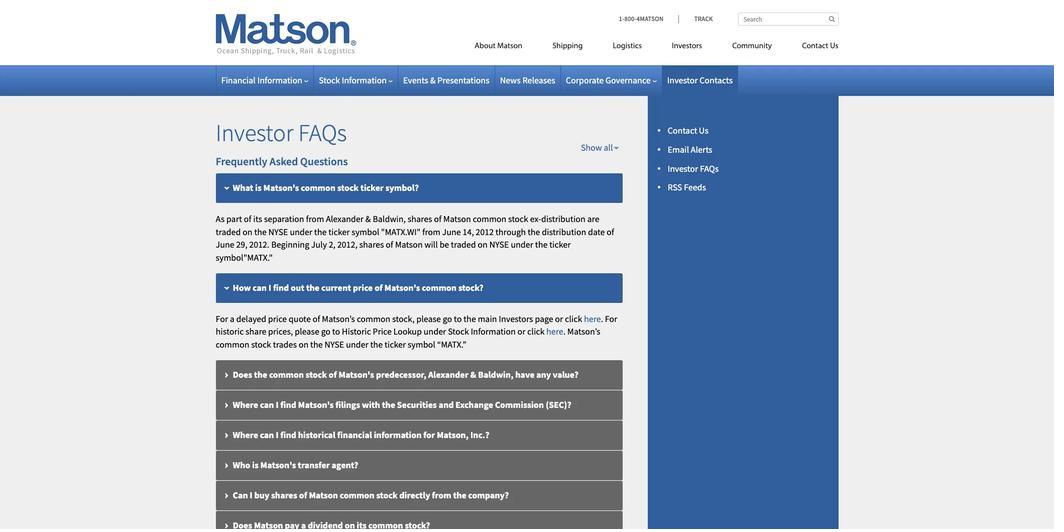 Task type: describe. For each thing, give the bounding box(es) containing it.
investors link
[[657, 37, 717, 58]]

stock?
[[459, 282, 484, 293]]

have
[[516, 369, 535, 380]]

stock inside . for historic share prices, please go to historic price lookup under stock information or click
[[448, 326, 469, 337]]

2012.
[[249, 239, 270, 250]]

0 vertical spatial nyse
[[269, 226, 288, 237]]

find for out
[[273, 282, 289, 293]]

alexander inside as part of its separation from alexander & baldwin, shares of matson common stock ex-distribution are traded on the nyse under the ticker symbol "matx.wi" from june 14, 2012 through the distribution date of june 29, 2012. beginning july 2, 2012, shares of matson will be traded on nyse under the ticker symbol"matx."
[[326, 213, 364, 224]]

financial
[[337, 429, 372, 441]]

the inside tab
[[306, 282, 320, 293]]

through
[[496, 226, 526, 237]]

with
[[362, 399, 380, 410]]

common up the price
[[357, 313, 391, 324]]

1 vertical spatial from
[[422, 226, 441, 237]]

frequently
[[216, 154, 267, 168]]

ex-
[[530, 213, 541, 224]]

common inside "tab"
[[269, 369, 304, 380]]

community
[[733, 42, 772, 50]]

where can i find matson's filings with the securities and exchange commission (sec)? tab
[[216, 390, 623, 420]]

price
[[373, 326, 392, 337]]

shares inside can i buy shares of matson common stock directly from the company? tab
[[271, 489, 297, 501]]

filings
[[336, 399, 360, 410]]

financial information
[[221, 74, 302, 86]]

transfer
[[298, 459, 330, 471]]

does
[[233, 369, 252, 380]]

feeds
[[684, 182, 706, 193]]

search image
[[829, 16, 835, 22]]

stock inside tab
[[337, 182, 359, 193]]

email alerts link
[[668, 144, 713, 155]]

investor faqs link
[[668, 163, 719, 174]]

stock inside as part of its separation from alexander & baldwin, shares of matson common stock ex-distribution are traded on the nyse under the ticker symbol "matx.wi" from june 14, 2012 through the distribution date of june 29, 2012. beginning july 2, 2012, shares of matson will be traded on nyse under the ticker symbol"matx."
[[508, 213, 528, 224]]

corporate governance link
[[566, 74, 657, 86]]

can for historical
[[260, 429, 274, 441]]

historic
[[216, 326, 244, 337]]

of right date
[[607, 226, 614, 237]]

0 vertical spatial please
[[417, 313, 441, 324]]

trades
[[273, 339, 297, 350]]

financial information link
[[221, 74, 308, 86]]

(sec)?
[[546, 399, 572, 410]]

investor for investor faqs link at the right of the page
[[668, 163, 698, 174]]

. matson's common stock trades on the nyse under the ticker symbol "matx."
[[216, 326, 601, 350]]

investor for investor contacts link
[[667, 74, 698, 86]]

how can i find out the current price of matson's common stock?
[[233, 282, 484, 293]]

0 vertical spatial matson's
[[322, 313, 355, 324]]

any
[[537, 369, 551, 380]]

of inside tab panel
[[313, 313, 320, 324]]

a
[[230, 313, 235, 324]]

buy
[[254, 489, 269, 501]]

matson's inside 'where can i find matson's filings with the securities and exchange commission (sec)?' 'tab'
[[298, 399, 334, 410]]

i for out
[[269, 282, 271, 293]]

stock inside tab
[[376, 489, 398, 501]]

july
[[311, 239, 327, 250]]

1 horizontal spatial shares
[[359, 239, 384, 250]]

0 horizontal spatial faqs
[[298, 118, 347, 148]]

nyse inside . matson's common stock trades on the nyse under the ticker symbol "matx."
[[325, 339, 344, 350]]

. for for
[[601, 313, 603, 324]]

where for where can i find historical financial information for matson, inc.?
[[233, 429, 258, 441]]

delayed
[[236, 313, 266, 324]]

& inside as part of its separation from alexander & baldwin, shares of matson common stock ex-distribution are traded on the nyse under the ticker symbol "matx.wi" from june 14, 2012 through the distribution date of june 29, 2012. beginning july 2, 2012, shares of matson will be traded on nyse under the ticker symbol"matx."
[[366, 213, 371, 224]]

common inside as part of its separation from alexander & baldwin, shares of matson common stock ex-distribution are traded on the nyse under the ticker symbol "matx.wi" from june 14, 2012 through the distribution date of june 29, 2012. beginning july 2, 2012, shares of matson will be traded on nyse under the ticker symbol"matx."
[[473, 213, 507, 224]]

1 vertical spatial contact us link
[[668, 125, 709, 136]]

are
[[588, 213, 600, 224]]

how
[[233, 282, 251, 293]]

who
[[233, 459, 250, 471]]

contact inside top menu navigation
[[802, 42, 829, 50]]

track
[[694, 15, 713, 23]]

0 horizontal spatial here
[[547, 326, 564, 337]]

stock inside "tab"
[[306, 369, 327, 380]]

please inside . for historic share prices, please go to historic price lookup under stock information or click
[[295, 326, 319, 337]]

symbol?
[[386, 182, 419, 193]]

information for financial information
[[257, 74, 302, 86]]

quote
[[289, 313, 311, 324]]

matson image
[[216, 14, 356, 55]]

lookup
[[394, 326, 422, 337]]

email
[[668, 144, 689, 155]]

or inside . for historic share prices, please go to historic price lookup under stock information or click
[[518, 326, 526, 337]]

0 vertical spatial contact us link
[[787, 37, 839, 58]]

of down "matx.wi"
[[386, 239, 393, 250]]

how can i find out the current price of matson's common stock? tab panel
[[216, 312, 623, 351]]

exchange
[[456, 399, 493, 410]]

prices,
[[268, 326, 293, 337]]

matson inside top menu navigation
[[497, 42, 523, 50]]

1 vertical spatial nyse
[[490, 239, 509, 250]]

of up "be"
[[434, 213, 442, 224]]

under up beginning
[[290, 226, 312, 237]]

securities
[[397, 399, 437, 410]]

predecessor,
[[376, 369, 427, 380]]

matson's inside who is matson's transfer agent? tab
[[261, 459, 296, 471]]

corporate
[[566, 74, 604, 86]]

information inside . for historic share prices, please go to historic price lookup under stock information or click
[[471, 326, 516, 337]]

0 vertical spatial or
[[555, 313, 563, 324]]

as
[[216, 213, 225, 224]]

is for who
[[252, 459, 259, 471]]

email alerts
[[668, 144, 713, 155]]

to inside . for historic share prices, please go to historic price lookup under stock information or click
[[332, 326, 340, 337]]

about matson
[[475, 42, 523, 50]]

common down questions
[[301, 182, 336, 193]]

1 horizontal spatial faqs
[[700, 163, 719, 174]]

1 horizontal spatial &
[[430, 74, 436, 86]]

0 horizontal spatial stock
[[319, 74, 340, 86]]

about
[[475, 42, 496, 50]]

1 for from the left
[[216, 313, 228, 324]]

the inside 'tab'
[[382, 399, 395, 410]]

be
[[440, 239, 449, 250]]

financial
[[221, 74, 256, 86]]

matson inside tab
[[309, 489, 338, 501]]

"matx."
[[437, 339, 467, 350]]

0 vertical spatial click
[[565, 313, 582, 324]]

800-
[[625, 15, 637, 23]]

is for what
[[255, 182, 262, 193]]

matson's inside does the common stock of matson's predecessor, alexander & baldwin, have any value? "tab"
[[339, 369, 374, 380]]

as part of its separation from alexander & baldwin, shares of matson common stock ex-distribution are traded on the nyse under the ticker symbol "matx.wi" from june 14, 2012 through the distribution date of june 29, 2012. beginning july 2, 2012, shares of matson will be traded on nyse under the ticker symbol"matx."
[[216, 213, 614, 263]]

under inside . matson's common stock trades on the nyse under the ticker symbol "matx."
[[346, 339, 369, 350]]

0 horizontal spatial june
[[216, 239, 234, 250]]

. for matson's
[[564, 326, 566, 337]]

matson down "matx.wi"
[[395, 239, 423, 250]]

click inside . for historic share prices, please go to historic price lookup under stock information or click
[[528, 326, 545, 337]]

matson's inside how can i find out the current price of matson's common stock? tab
[[385, 282, 420, 293]]

corporate governance
[[566, 74, 651, 86]]

0 vertical spatial distribution
[[541, 213, 586, 224]]

current
[[321, 282, 351, 293]]

its
[[253, 213, 262, 224]]

matson up the 14,
[[444, 213, 471, 224]]

can i buy shares of matson common stock directly from the company?
[[233, 489, 509, 501]]

events & presentations link
[[403, 74, 490, 86]]

0 horizontal spatial here link
[[547, 326, 564, 337]]

1 vertical spatial traded
[[451, 239, 476, 250]]

shipping
[[553, 42, 583, 50]]

1 horizontal spatial investor faqs
[[668, 163, 719, 174]]

can i buy shares of matson common stock directly from the company? tab
[[216, 481, 623, 511]]

of inside tab
[[299, 489, 307, 501]]

ticker inside . matson's common stock trades on the nyse under the ticker symbol "matx."
[[385, 339, 406, 350]]

asked
[[270, 154, 298, 168]]

common inside . matson's common stock trades on the nyse under the ticker symbol "matx."
[[216, 339, 249, 350]]

alerts
[[691, 144, 713, 155]]

29,
[[236, 239, 248, 250]]

1 horizontal spatial to
[[454, 313, 462, 324]]

contacts
[[700, 74, 733, 86]]

all
[[604, 141, 613, 153]]

2 horizontal spatial on
[[478, 239, 488, 250]]

investors inside top menu navigation
[[672, 42, 702, 50]]

1 vertical spatial distribution
[[542, 226, 586, 237]]

1 vertical spatial contact
[[668, 125, 697, 136]]

what is matson's common stock ticker symbol? tab
[[216, 173, 623, 203]]

governance
[[606, 74, 651, 86]]

investor contacts
[[667, 74, 733, 86]]

1 horizontal spatial here link
[[584, 313, 601, 324]]

events & presentations
[[403, 74, 490, 86]]

contact us inside top menu navigation
[[802, 42, 839, 50]]

where can i find matson's filings with the securities and exchange commission (sec)?
[[233, 399, 572, 410]]

1-
[[619, 15, 625, 23]]

where can i find historical financial information for matson, inc.?
[[233, 429, 490, 441]]

logistics
[[613, 42, 642, 50]]

find for historical
[[280, 429, 296, 441]]

for
[[424, 429, 435, 441]]

symbol inside as part of its separation from alexander & baldwin, shares of matson common stock ex-distribution are traded on the nyse under the ticker symbol "matx.wi" from june 14, 2012 through the distribution date of june 29, 2012. beginning july 2, 2012, shares of matson will be traded on nyse under the ticker symbol"matx."
[[352, 226, 379, 237]]

0 vertical spatial go
[[443, 313, 452, 324]]

rss feeds link
[[668, 182, 706, 193]]

matson's inside . matson's common stock trades on the nyse under the ticker symbol "matx."
[[568, 326, 601, 337]]

and
[[439, 399, 454, 410]]

can for matson's
[[260, 399, 274, 410]]



Task type: locate. For each thing, give the bounding box(es) containing it.
here link right page
[[584, 313, 601, 324]]

ticker inside tab
[[361, 182, 384, 193]]

baldwin, left the have in the bottom of the page
[[478, 369, 514, 380]]

symbol"matx."
[[216, 252, 273, 263]]

2 vertical spatial on
[[299, 339, 309, 350]]

1 horizontal spatial contact us link
[[787, 37, 839, 58]]

where inside 'tab'
[[233, 399, 258, 410]]

1 horizontal spatial .
[[601, 313, 603, 324]]

is inside tab
[[252, 459, 259, 471]]

0 vertical spatial investor faqs
[[216, 118, 347, 148]]

contact up email
[[668, 125, 697, 136]]

0 vertical spatial here link
[[584, 313, 601, 324]]

can inside 'tab'
[[260, 399, 274, 410]]

events
[[403, 74, 428, 86]]

matson's up filings
[[339, 369, 374, 380]]

click
[[565, 313, 582, 324], [528, 326, 545, 337]]

from right directly
[[432, 489, 451, 501]]

faqs
[[298, 118, 347, 148], [700, 163, 719, 174]]

0 vertical spatial here
[[584, 313, 601, 324]]

& inside "tab"
[[470, 369, 476, 380]]

shipping link
[[538, 37, 598, 58]]

traded down the part
[[216, 226, 241, 237]]

1 vertical spatial symbol
[[408, 339, 436, 350]]

1 vertical spatial here
[[547, 326, 564, 337]]

1 vertical spatial baldwin,
[[478, 369, 514, 380]]

0 horizontal spatial baldwin,
[[373, 213, 406, 224]]

of right quote
[[313, 313, 320, 324]]

is inside tab
[[255, 182, 262, 193]]

1 horizontal spatial for
[[605, 313, 618, 324]]

go left historic
[[321, 326, 331, 337]]

. inside . matson's common stock trades on the nyse under the ticker symbol "matx."
[[564, 326, 566, 337]]

0 vertical spatial &
[[430, 74, 436, 86]]

rss
[[668, 182, 682, 193]]

part
[[226, 213, 242, 224]]

1 horizontal spatial june
[[442, 226, 461, 237]]

on down 2012
[[478, 239, 488, 250]]

contact us
[[802, 42, 839, 50], [668, 125, 709, 136]]

symbol
[[352, 226, 379, 237], [408, 339, 436, 350]]

from up july
[[306, 213, 324, 224]]

0 vertical spatial investor
[[667, 74, 698, 86]]

go up ""matx."" on the left of page
[[443, 313, 452, 324]]

under down historic
[[346, 339, 369, 350]]

where for where can i find matson's filings with the securities and exchange commission (sec)?
[[233, 399, 258, 410]]

1 horizontal spatial baldwin,
[[478, 369, 514, 380]]

1 horizontal spatial stock
[[448, 326, 469, 337]]

where up who
[[233, 429, 258, 441]]

here down page
[[547, 326, 564, 337]]

for
[[216, 313, 228, 324], [605, 313, 618, 324]]

1 horizontal spatial us
[[830, 42, 839, 50]]

alexander inside does the common stock of matson's predecessor, alexander & baldwin, have any value? "tab"
[[428, 369, 469, 380]]

0 vertical spatial can
[[253, 282, 267, 293]]

baldwin, inside "tab"
[[478, 369, 514, 380]]

who is matson's transfer agent? tab
[[216, 451, 623, 481]]

find inside where can i find historical financial information for matson, inc.? tab
[[280, 429, 296, 441]]

common down 'trades'
[[269, 369, 304, 380]]

for inside . for historic share prices, please go to historic price lookup under stock information or click
[[605, 313, 618, 324]]

2 horizontal spatial shares
[[408, 213, 432, 224]]

shares right buy
[[271, 489, 297, 501]]

0 horizontal spatial contact us link
[[668, 125, 709, 136]]

investors left page
[[499, 313, 533, 324]]

distribution left date
[[542, 226, 586, 237]]

alexander down ""matx."" on the left of page
[[428, 369, 469, 380]]

1 horizontal spatial here
[[584, 313, 601, 324]]

investor up frequently
[[216, 118, 294, 148]]

who is matson's transfer agent?
[[233, 459, 358, 471]]

presentations
[[438, 74, 490, 86]]

company?
[[468, 489, 509, 501]]

price inside how can i find out the current price of matson's common stock? tab panel
[[268, 313, 287, 324]]

here link down page
[[547, 326, 564, 337]]

price up the "prices,"
[[268, 313, 287, 324]]

information for stock information
[[342, 74, 387, 86]]

common up 2012
[[473, 213, 507, 224]]

out
[[291, 282, 305, 293]]

from inside tab
[[432, 489, 451, 501]]

does the common stock of matson's predecessor, alexander & baldwin, have any value? tab
[[216, 360, 623, 390]]

1 horizontal spatial contact
[[802, 42, 829, 50]]

1 horizontal spatial go
[[443, 313, 452, 324]]

where down the does at the bottom left
[[233, 399, 258, 410]]

or up the have in the bottom of the page
[[518, 326, 526, 337]]

contact us link down search image in the top right of the page
[[787, 37, 839, 58]]

investor up rss feeds
[[668, 163, 698, 174]]

stock,
[[392, 313, 415, 324]]

find inside how can i find out the current price of matson's common stock? tab
[[273, 282, 289, 293]]

us up alerts
[[699, 125, 709, 136]]

where can i find historical financial information for matson, inc.? tab
[[216, 420, 623, 451]]

page
[[535, 313, 554, 324]]

under down through
[[511, 239, 534, 250]]

4matson
[[637, 15, 664, 23]]

here right page
[[584, 313, 601, 324]]

about matson link
[[460, 37, 538, 58]]

please down quote
[[295, 326, 319, 337]]

1 vertical spatial where
[[233, 429, 258, 441]]

investor down investors link
[[667, 74, 698, 86]]

traded down the 14,
[[451, 239, 476, 250]]

tab
[[216, 511, 623, 529]]

0 vertical spatial from
[[306, 213, 324, 224]]

. inside . for historic share prices, please go to historic price lookup under stock information or click
[[601, 313, 603, 324]]

0 horizontal spatial traded
[[216, 226, 241, 237]]

us inside top menu navigation
[[830, 42, 839, 50]]

2 vertical spatial find
[[280, 429, 296, 441]]

matson's up stock,
[[385, 282, 420, 293]]

can inside tab
[[260, 429, 274, 441]]

0 horizontal spatial or
[[518, 326, 526, 337]]

will
[[425, 239, 438, 250]]

baldwin,
[[373, 213, 406, 224], [478, 369, 514, 380]]

investors down track link
[[672, 42, 702, 50]]

investor faqs up the feeds
[[668, 163, 719, 174]]

questions
[[300, 154, 348, 168]]

matson's
[[264, 182, 299, 193], [385, 282, 420, 293], [339, 369, 374, 380], [298, 399, 334, 410], [261, 459, 296, 471]]

alexander up 2012,
[[326, 213, 364, 224]]

0 horizontal spatial for
[[216, 313, 228, 324]]

of left its
[[244, 213, 251, 224]]

14,
[[463, 226, 474, 237]]

agent?
[[332, 459, 358, 471]]

2 vertical spatial shares
[[271, 489, 297, 501]]

matson's down asked
[[264, 182, 299, 193]]

what is matson's common stock ticker symbol?
[[233, 182, 419, 193]]

1 vertical spatial faqs
[[700, 163, 719, 174]]

from up "will"
[[422, 226, 441, 237]]

here
[[584, 313, 601, 324], [547, 326, 564, 337]]

news
[[500, 74, 521, 86]]

0 horizontal spatial alexander
[[326, 213, 364, 224]]

1 vertical spatial price
[[268, 313, 287, 324]]

us down search image in the top right of the page
[[830, 42, 839, 50]]

0 vertical spatial shares
[[408, 213, 432, 224]]

matson's
[[322, 313, 355, 324], [568, 326, 601, 337]]

0 vertical spatial .
[[601, 313, 603, 324]]

faqs down alerts
[[700, 163, 719, 174]]

contact us link up email alerts
[[668, 125, 709, 136]]

0 horizontal spatial shares
[[271, 489, 297, 501]]

1 horizontal spatial information
[[342, 74, 387, 86]]

matson
[[497, 42, 523, 50], [444, 213, 471, 224], [395, 239, 423, 250], [309, 489, 338, 501]]

under inside . for historic share prices, please go to historic price lookup under stock information or click
[[424, 326, 446, 337]]

please up lookup
[[417, 313, 441, 324]]

investors
[[672, 42, 702, 50], [499, 313, 533, 324]]

2 for from the left
[[605, 313, 618, 324]]

baldwin, inside as part of its separation from alexander & baldwin, shares of matson common stock ex-distribution are traded on the nyse under the ticker symbol "matx.wi" from june 14, 2012 through the distribution date of june 29, 2012. beginning july 2, 2012, shares of matson will be traded on nyse under the ticker symbol"matx."
[[373, 213, 406, 224]]

is right who
[[252, 459, 259, 471]]

2012,
[[337, 239, 358, 250]]

matson's up buy
[[261, 459, 296, 471]]

contact down 'search' search box on the right top of the page
[[802, 42, 829, 50]]

None search field
[[738, 13, 839, 26]]

1 vertical spatial us
[[699, 125, 709, 136]]

separation
[[264, 213, 304, 224]]

2 horizontal spatial &
[[470, 369, 476, 380]]

contact us down search image in the top right of the page
[[802, 42, 839, 50]]

0 vertical spatial investors
[[672, 42, 702, 50]]

1 vertical spatial alexander
[[428, 369, 469, 380]]

stock information link
[[319, 74, 393, 86]]

rss feeds
[[668, 182, 706, 193]]

price inside how can i find out the current price of matson's common stock? tab
[[353, 282, 373, 293]]

of up filings
[[329, 369, 337, 380]]

0 horizontal spatial contact
[[668, 125, 697, 136]]

1 horizontal spatial please
[[417, 313, 441, 324]]

is right 'what'
[[255, 182, 262, 193]]

investor faqs up asked
[[216, 118, 347, 148]]

1 horizontal spatial traded
[[451, 239, 476, 250]]

information
[[374, 429, 422, 441]]

1 vertical spatial here link
[[547, 326, 564, 337]]

the inside tab
[[453, 489, 467, 501]]

0 horizontal spatial contact us
[[668, 125, 709, 136]]

2 vertical spatial investor
[[668, 163, 698, 174]]

can for out
[[253, 282, 267, 293]]

what
[[233, 182, 253, 193]]

1 vertical spatial can
[[260, 399, 274, 410]]

2 vertical spatial can
[[260, 429, 274, 441]]

"matx.wi"
[[381, 226, 421, 237]]

1 horizontal spatial investors
[[672, 42, 702, 50]]

0 horizontal spatial symbol
[[352, 226, 379, 237]]

1 horizontal spatial nyse
[[325, 339, 344, 350]]

news releases
[[500, 74, 556, 86]]

community link
[[717, 37, 787, 58]]

inc.?
[[471, 429, 490, 441]]

of inside "tab"
[[329, 369, 337, 380]]

matson's up historic
[[322, 313, 355, 324]]

1 horizontal spatial price
[[353, 282, 373, 293]]

value?
[[553, 369, 579, 380]]

stock inside . matson's common stock trades on the nyse under the ticker symbol "matx."
[[251, 339, 271, 350]]

0 vertical spatial to
[[454, 313, 462, 324]]

date
[[588, 226, 605, 237]]

investors inside how can i find out the current price of matson's common stock? tab panel
[[499, 313, 533, 324]]

symbol up 2012,
[[352, 226, 379, 237]]

1 vertical spatial shares
[[359, 239, 384, 250]]

symbol down lookup
[[408, 339, 436, 350]]

common inside tab
[[340, 489, 375, 501]]

show all link
[[216, 140, 623, 155]]

matson's up historical
[[298, 399, 334, 410]]

or right page
[[555, 313, 563, 324]]

1 vertical spatial contact us
[[668, 125, 709, 136]]

to up ""matx."" on the left of page
[[454, 313, 462, 324]]

nyse down separation
[[269, 226, 288, 237]]

of right current
[[375, 282, 383, 293]]

1 vertical spatial please
[[295, 326, 319, 337]]

to left historic
[[332, 326, 340, 337]]

0 vertical spatial contact us
[[802, 42, 839, 50]]

commission
[[495, 399, 544, 410]]

0 horizontal spatial on
[[243, 226, 252, 237]]

show all frequently asked questions
[[216, 141, 613, 168]]

1 horizontal spatial or
[[555, 313, 563, 324]]

matson down transfer
[[309, 489, 338, 501]]

of inside tab
[[375, 282, 383, 293]]

june up "be"
[[442, 226, 461, 237]]

on right 'trades'
[[299, 339, 309, 350]]

. for historic share prices, please go to historic price lookup under stock information or click
[[216, 313, 618, 337]]

matson right 'about'
[[497, 42, 523, 50]]

price right current
[[353, 282, 373, 293]]

for a delayed price quote of matson's common stock, please go to the main investors page or click here
[[216, 313, 601, 324]]

i inside tab
[[269, 282, 271, 293]]

historical
[[298, 429, 336, 441]]

1 vertical spatial to
[[332, 326, 340, 337]]

under up ""matx."" on the left of page
[[424, 326, 446, 337]]

can inside tab
[[253, 282, 267, 293]]

common left stock?
[[422, 282, 457, 293]]

nyse down historic
[[325, 339, 344, 350]]

find for matson's
[[280, 399, 296, 410]]

&
[[430, 74, 436, 86], [366, 213, 371, 224], [470, 369, 476, 380]]

1 vertical spatial matson's
[[568, 326, 601, 337]]

1 vertical spatial stock
[[448, 326, 469, 337]]

investor contacts link
[[667, 74, 733, 86]]

what is matson's common stock ticker symbol? tab panel
[[216, 212, 623, 264]]

1 horizontal spatial on
[[299, 339, 309, 350]]

common down historic
[[216, 339, 249, 350]]

0 vertical spatial find
[[273, 282, 289, 293]]

go inside . for historic share prices, please go to historic price lookup under stock information or click
[[321, 326, 331, 337]]

to
[[454, 313, 462, 324], [332, 326, 340, 337]]

1 horizontal spatial matson's
[[568, 326, 601, 337]]

find inside 'where can i find matson's filings with the securities and exchange commission (sec)?' 'tab'
[[280, 399, 296, 410]]

the inside "tab"
[[254, 369, 267, 380]]

0 horizontal spatial to
[[332, 326, 340, 337]]

Search search field
[[738, 13, 839, 26]]

shares right 2012,
[[359, 239, 384, 250]]

investor faqs
[[216, 118, 347, 148], [668, 163, 719, 174]]

1 vertical spatial or
[[518, 326, 526, 337]]

track link
[[679, 15, 713, 23]]

i for historical
[[276, 429, 279, 441]]

common down 'agent?' on the bottom left
[[340, 489, 375, 501]]

1 vertical spatial click
[[528, 326, 545, 337]]

main
[[478, 313, 497, 324]]

0 vertical spatial stock
[[319, 74, 340, 86]]

contact us up email alerts
[[668, 125, 709, 136]]

i inside 'tab'
[[276, 399, 279, 410]]

0 horizontal spatial price
[[268, 313, 287, 324]]

of
[[244, 213, 251, 224], [434, 213, 442, 224], [607, 226, 614, 237], [386, 239, 393, 250], [375, 282, 383, 293], [313, 313, 320, 324], [329, 369, 337, 380], [299, 489, 307, 501]]

june left '29,' on the left top of page
[[216, 239, 234, 250]]

1 where from the top
[[233, 399, 258, 410]]

2 vertical spatial from
[[432, 489, 451, 501]]

logistics link
[[598, 37, 657, 58]]

click right page
[[565, 313, 582, 324]]

0 vertical spatial traded
[[216, 226, 241, 237]]

on inside . matson's common stock trades on the nyse under the ticker symbol "matx."
[[299, 339, 309, 350]]

2 where from the top
[[233, 429, 258, 441]]

ticker
[[361, 182, 384, 193], [329, 226, 350, 237], [550, 239, 571, 250], [385, 339, 406, 350]]

1 vertical spatial &
[[366, 213, 371, 224]]

0 vertical spatial price
[[353, 282, 373, 293]]

0 vertical spatial baldwin,
[[373, 213, 406, 224]]

i for matson's
[[276, 399, 279, 410]]

0 vertical spatial on
[[243, 226, 252, 237]]

0 horizontal spatial go
[[321, 326, 331, 337]]

where
[[233, 399, 258, 410], [233, 429, 258, 441]]

information
[[257, 74, 302, 86], [342, 74, 387, 86], [471, 326, 516, 337]]

top menu navigation
[[430, 37, 839, 58]]

faqs up questions
[[298, 118, 347, 148]]

1 horizontal spatial symbol
[[408, 339, 436, 350]]

0 vertical spatial june
[[442, 226, 461, 237]]

matson's inside what is matson's common stock ticker symbol? tab
[[264, 182, 299, 193]]

matson's up value?
[[568, 326, 601, 337]]

where inside tab
[[233, 429, 258, 441]]

does the common stock of matson's predecessor, alexander & baldwin, have any value?
[[233, 369, 579, 380]]

0 horizontal spatial investor faqs
[[216, 118, 347, 148]]

distribution left are
[[541, 213, 586, 224]]

baldwin, up "matx.wi"
[[373, 213, 406, 224]]

0 horizontal spatial .
[[564, 326, 566, 337]]

stock
[[337, 182, 359, 193], [508, 213, 528, 224], [251, 339, 271, 350], [306, 369, 327, 380], [376, 489, 398, 501]]

shares up "matx.wi"
[[408, 213, 432, 224]]

directly
[[400, 489, 430, 501]]

1 horizontal spatial contact us
[[802, 42, 839, 50]]

symbol inside . matson's common stock trades on the nyse under the ticker symbol "matx."
[[408, 339, 436, 350]]

investor
[[667, 74, 698, 86], [216, 118, 294, 148], [668, 163, 698, 174]]

historic
[[342, 326, 371, 337]]

1 vertical spatial investor
[[216, 118, 294, 148]]

how can i find out the current price of matson's common stock? tab
[[216, 273, 623, 303]]

nyse down through
[[490, 239, 509, 250]]

share
[[246, 326, 266, 337]]

of down who is matson's transfer agent?
[[299, 489, 307, 501]]

click down page
[[528, 326, 545, 337]]

shares
[[408, 213, 432, 224], [359, 239, 384, 250], [271, 489, 297, 501]]

on up '29,' on the left top of page
[[243, 226, 252, 237]]

0 horizontal spatial nyse
[[269, 226, 288, 237]]

releases
[[523, 74, 556, 86]]



Task type: vqa. For each thing, say whether or not it's contained in the screenshot.
bottom Investor
yes



